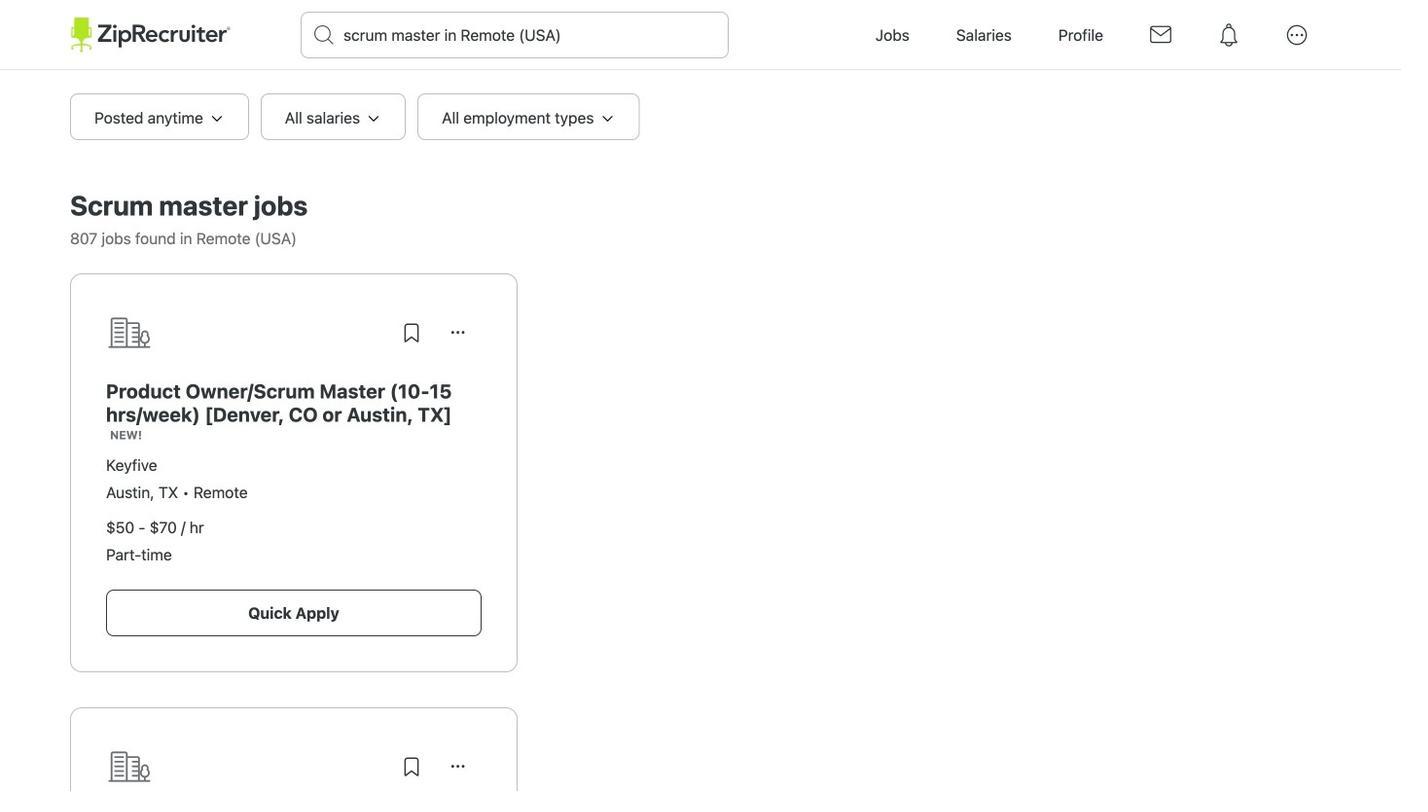 Task type: locate. For each thing, give the bounding box(es) containing it.
2 save job for later image from the top
[[400, 755, 423, 779]]

ziprecruiter image
[[70, 18, 231, 53]]

None button
[[435, 310, 482, 356]]

menu image
[[1275, 13, 1320, 57]]

notifications image
[[1207, 13, 1252, 57]]

1 save job for later image from the top
[[400, 321, 423, 345]]

0 vertical spatial save job for later image
[[400, 321, 423, 345]]

save job for later image
[[400, 321, 423, 345], [400, 755, 423, 779]]

1 vertical spatial save job for later image
[[400, 755, 423, 779]]



Task type: describe. For each thing, give the bounding box(es) containing it.
Search job title or keyword search field
[[302, 13, 728, 57]]

job card menu element
[[435, 764, 482, 782]]

main element
[[70, 0, 1332, 70]]



Task type: vqa. For each thing, say whether or not it's contained in the screenshot.
Menu icon
yes



